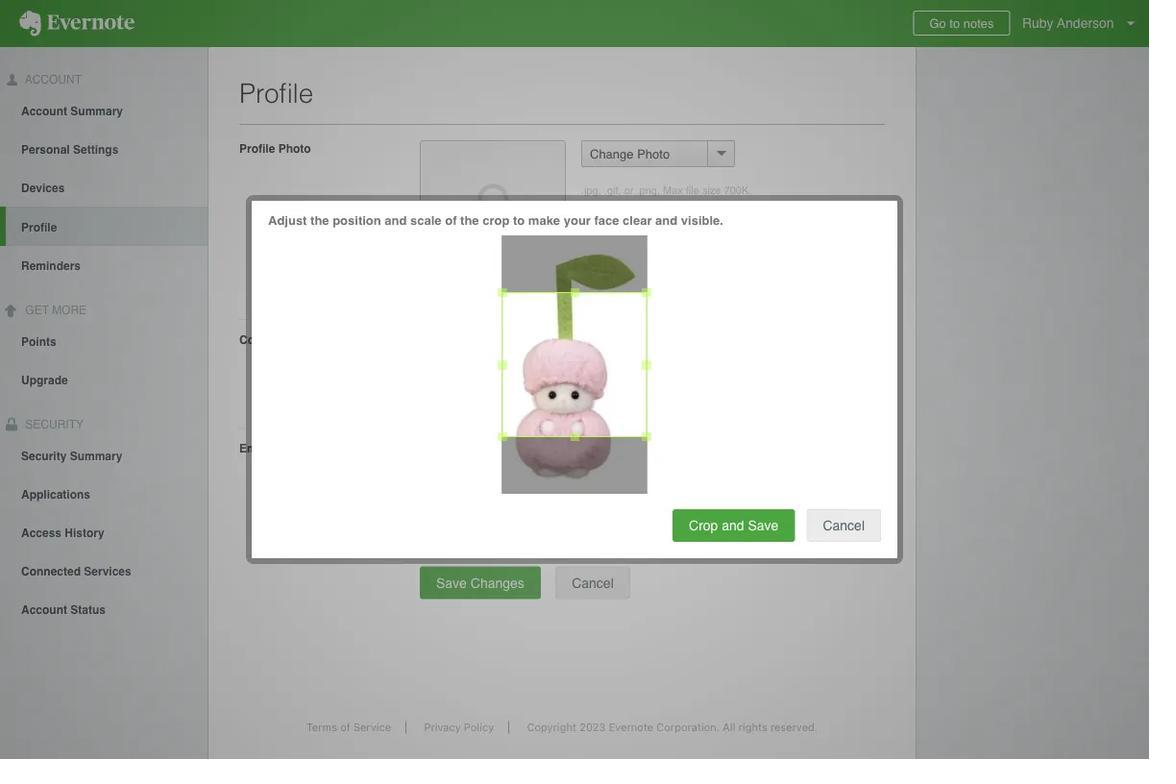 Task type: vqa. For each thing, say whether or not it's contained in the screenshot.
CHOOSE DEFAULT VIEW OPTION FOR SPREADSHEETS "field"
no



Task type: locate. For each thing, give the bounding box(es) containing it.
photo for change photo
[[638, 147, 670, 161]]

personal settings
[[21, 143, 119, 157]]

summary up applications link
[[70, 449, 122, 463]]

0 horizontal spatial of
[[340, 722, 351, 734]]

0 horizontal spatial the
[[311, 213, 329, 228]]

profile up adjust on the left top
[[239, 142, 275, 155]]

corporation.
[[657, 722, 720, 734]]

change left email
[[420, 458, 461, 472]]

save
[[748, 518, 779, 534]]

of right scale
[[445, 213, 457, 228]]

access history link
[[0, 513, 208, 551]]

to right go
[[950, 16, 961, 30]]

connected services
[[21, 565, 131, 578]]

security for security summary
[[21, 449, 67, 463]]

change inside rubyanndersson@gmail.com change email address
[[420, 458, 461, 472]]

notes
[[964, 16, 995, 30]]

summary up personal settings link
[[71, 105, 123, 118]]

1 vertical spatial security
[[21, 449, 67, 463]]

and right "clear"
[[656, 213, 678, 228]]

connected
[[21, 565, 81, 578]]

account down connected
[[21, 603, 67, 617]]

the
[[311, 213, 329, 228], [461, 213, 479, 228]]

security summary
[[21, 449, 122, 463]]

photo
[[279, 142, 311, 155], [638, 147, 670, 161]]

go to notes
[[930, 16, 995, 30]]

0 vertical spatial address
[[273, 442, 318, 456]]

get
[[25, 304, 49, 317]]

.jpg,
[[582, 185, 602, 197]]

security up applications
[[21, 449, 67, 463]]

account summary link
[[0, 91, 208, 130]]

0 horizontal spatial address
[[273, 442, 318, 456]]

to right crop
[[513, 213, 525, 228]]

clear
[[623, 213, 652, 228]]

1 horizontal spatial to
[[618, 534, 628, 547]]

security up security summary at the bottom left of page
[[22, 418, 84, 431]]

photo for profile photo
[[279, 142, 311, 155]]

ruby
[[1023, 15, 1054, 31]]

1 vertical spatial address
[[495, 458, 536, 472]]

0 horizontal spatial to
[[513, 213, 525, 228]]

may
[[542, 534, 563, 547]]

account for account
[[22, 73, 82, 87]]

.gif,
[[605, 185, 622, 197]]

the left crop
[[461, 213, 479, 228]]

service
[[354, 722, 391, 734]]

1 horizontal spatial of
[[445, 213, 457, 228]]

get more
[[22, 304, 87, 317]]

profile link
[[6, 207, 208, 246]]

rights
[[739, 722, 768, 734]]

and right crop
[[722, 518, 745, 534]]

privacy policy link
[[410, 722, 510, 734]]

1 horizontal spatial photo
[[638, 147, 670, 161]]

0 vertical spatial security
[[22, 418, 84, 431]]

upgrade link
[[0, 360, 208, 399]]

to left other
[[618, 534, 628, 547]]

0 horizontal spatial and
[[385, 213, 407, 228]]

1 vertical spatial to
[[513, 213, 525, 228]]

change
[[590, 147, 634, 161], [420, 458, 461, 472]]

None submit
[[420, 567, 541, 599], [556, 567, 630, 599], [420, 567, 541, 599], [556, 567, 630, 599]]

1 vertical spatial profile
[[239, 142, 275, 155]]

copyright 2023 evernote corporation. all rights reserved.
[[527, 722, 818, 734]]

profile photo
[[239, 142, 311, 155]]

0 vertical spatial summary
[[71, 105, 123, 118]]

security
[[22, 418, 84, 431], [21, 449, 67, 463]]

profile inside 'link'
[[21, 221, 57, 234]]

2 vertical spatial to
[[618, 534, 628, 547]]

.jpg, .gif, or .png. max file size 700k.
[[582, 185, 752, 197]]

address down rubyanndersson@gmail.com
[[495, 458, 536, 472]]

adjust the position and scale of the crop to make your face clear and visible.
[[268, 213, 724, 228]]

applications link
[[0, 474, 208, 513]]

reserved.
[[771, 722, 818, 734]]

account inside account status link
[[21, 603, 67, 617]]

profile up profile photo
[[239, 78, 314, 109]]

1 horizontal spatial address
[[495, 458, 536, 472]]

0 vertical spatial to
[[950, 16, 961, 30]]

evernote image
[[0, 11, 154, 37]]

1 horizontal spatial the
[[461, 213, 479, 228]]

account up account summary
[[22, 73, 82, 87]]

make
[[529, 213, 561, 228]]

of right terms
[[340, 722, 351, 734]]

profile for profile photo
[[239, 142, 275, 155]]

settings
[[73, 143, 119, 157]]

email
[[239, 442, 270, 456]]

1 vertical spatial summary
[[70, 449, 122, 463]]

evernote
[[609, 722, 654, 734]]

to
[[950, 16, 961, 30], [513, 213, 525, 228], [618, 534, 628, 547]]

policy
[[464, 722, 494, 734]]

your
[[564, 213, 591, 228]]

1 vertical spatial change
[[420, 458, 461, 472]]

rubyanndersson@gmail.com change email address
[[420, 442, 567, 472]]

0 vertical spatial profile
[[239, 78, 314, 109]]

0 vertical spatial account
[[22, 73, 82, 87]]

account inside account summary link
[[21, 105, 67, 118]]

account for account summary
[[21, 105, 67, 118]]

crop
[[483, 213, 510, 228]]

2 vertical spatial profile
[[21, 221, 57, 234]]

terms
[[307, 722, 337, 734]]

and inside 'link'
[[722, 518, 745, 534]]

2 the from the left
[[461, 213, 479, 228]]

0 horizontal spatial change
[[420, 458, 461, 472]]

ruby anderson link
[[1018, 0, 1150, 47]]

1 vertical spatial account
[[21, 105, 67, 118]]

address
[[273, 442, 318, 456], [495, 458, 536, 472]]

be
[[567, 534, 579, 547]]

account up personal
[[21, 105, 67, 118]]

photo up .png.
[[638, 147, 670, 161]]

security for security
[[22, 418, 84, 431]]

and
[[385, 213, 407, 228], [656, 213, 678, 228], [722, 518, 745, 534]]

or
[[625, 185, 634, 197]]

size
[[703, 185, 722, 197]]

privacy
[[424, 722, 461, 734]]

the right adjust on the left top
[[311, 213, 329, 228]]

0 horizontal spatial photo
[[279, 142, 311, 155]]

photo up adjust on the left top
[[279, 142, 311, 155]]

address right email
[[273, 442, 318, 456]]

0 vertical spatial change
[[590, 147, 634, 161]]

2 vertical spatial account
[[21, 603, 67, 617]]

copyright
[[527, 722, 577, 734]]

change email address link
[[420, 458, 536, 472]]

and left scale
[[385, 213, 407, 228]]

profile down devices
[[21, 221, 57, 234]]

change up .gif,
[[590, 147, 634, 161]]

connected services link
[[0, 551, 208, 590]]

reminders
[[21, 259, 81, 273]]

2 horizontal spatial and
[[722, 518, 745, 534]]



Task type: describe. For each thing, give the bounding box(es) containing it.
anderson
[[1058, 15, 1115, 31]]

services
[[84, 565, 131, 578]]

account status
[[21, 603, 106, 617]]

2 horizontal spatial to
[[950, 16, 961, 30]]

go
[[930, 16, 947, 30]]

account for account status
[[21, 603, 67, 617]]

privacy policy
[[424, 722, 494, 734]]

personal
[[21, 143, 70, 157]]

your
[[420, 534, 443, 547]]

devices link
[[0, 168, 208, 207]]

1 horizontal spatial change
[[590, 147, 634, 161]]

adjust
[[268, 213, 307, 228]]

1 horizontal spatial and
[[656, 213, 678, 228]]

700k.
[[725, 185, 752, 197]]

points
[[21, 335, 56, 349]]

1 vertical spatial of
[[340, 722, 351, 734]]

account summary
[[21, 105, 123, 118]]

.png.
[[637, 185, 660, 197]]

personal settings link
[[0, 130, 208, 168]]

terms of service
[[307, 722, 391, 734]]

address inside rubyanndersson@gmail.com change email address
[[495, 458, 536, 472]]

email address
[[239, 442, 318, 456]]

summary for security summary
[[70, 449, 122, 463]]

applications
[[21, 488, 90, 501]]

visible.
[[681, 213, 724, 228]]

ruby anderson
[[1023, 15, 1115, 31]]

access history
[[21, 526, 105, 540]]

profile
[[447, 534, 478, 547]]

go to notes link
[[914, 11, 1011, 36]]

cancel
[[823, 518, 865, 534]]

change photo
[[590, 147, 670, 161]]

cancel link
[[807, 510, 882, 542]]

crop
[[689, 518, 719, 534]]

profile for profile 'link'
[[21, 221, 57, 234]]

information
[[481, 534, 538, 547]]

crop and save
[[689, 518, 779, 534]]

account status link
[[0, 590, 208, 628]]

devices
[[21, 182, 65, 195]]

max
[[663, 185, 683, 197]]

status
[[71, 603, 106, 617]]

access
[[21, 526, 62, 540]]

your profile information may be visible to other collaborators.
[[420, 534, 729, 547]]

1 the from the left
[[311, 213, 329, 228]]

crop and save link
[[673, 510, 796, 542]]

points link
[[0, 322, 208, 360]]

0 vertical spatial of
[[445, 213, 457, 228]]

visible
[[583, 534, 615, 547]]

terms of service link
[[292, 722, 407, 734]]

rubyanndersson@gmail.com
[[420, 442, 567, 456]]

other
[[631, 534, 657, 547]]

more
[[52, 304, 87, 317]]

security summary link
[[0, 436, 208, 474]]

scale
[[411, 213, 442, 228]]

summary for account summary
[[71, 105, 123, 118]]

email
[[464, 458, 491, 472]]

face
[[595, 213, 620, 228]]

contact
[[239, 333, 282, 347]]

collaborators.
[[660, 534, 729, 547]]

Full name text field
[[420, 363, 882, 395]]

2023
[[580, 722, 606, 734]]

upgrade
[[21, 374, 68, 387]]

position
[[333, 213, 381, 228]]

history
[[65, 526, 105, 540]]

reminders link
[[0, 246, 208, 284]]

all
[[723, 722, 736, 734]]

file
[[686, 185, 700, 197]]

evernote link
[[0, 0, 154, 47]]



